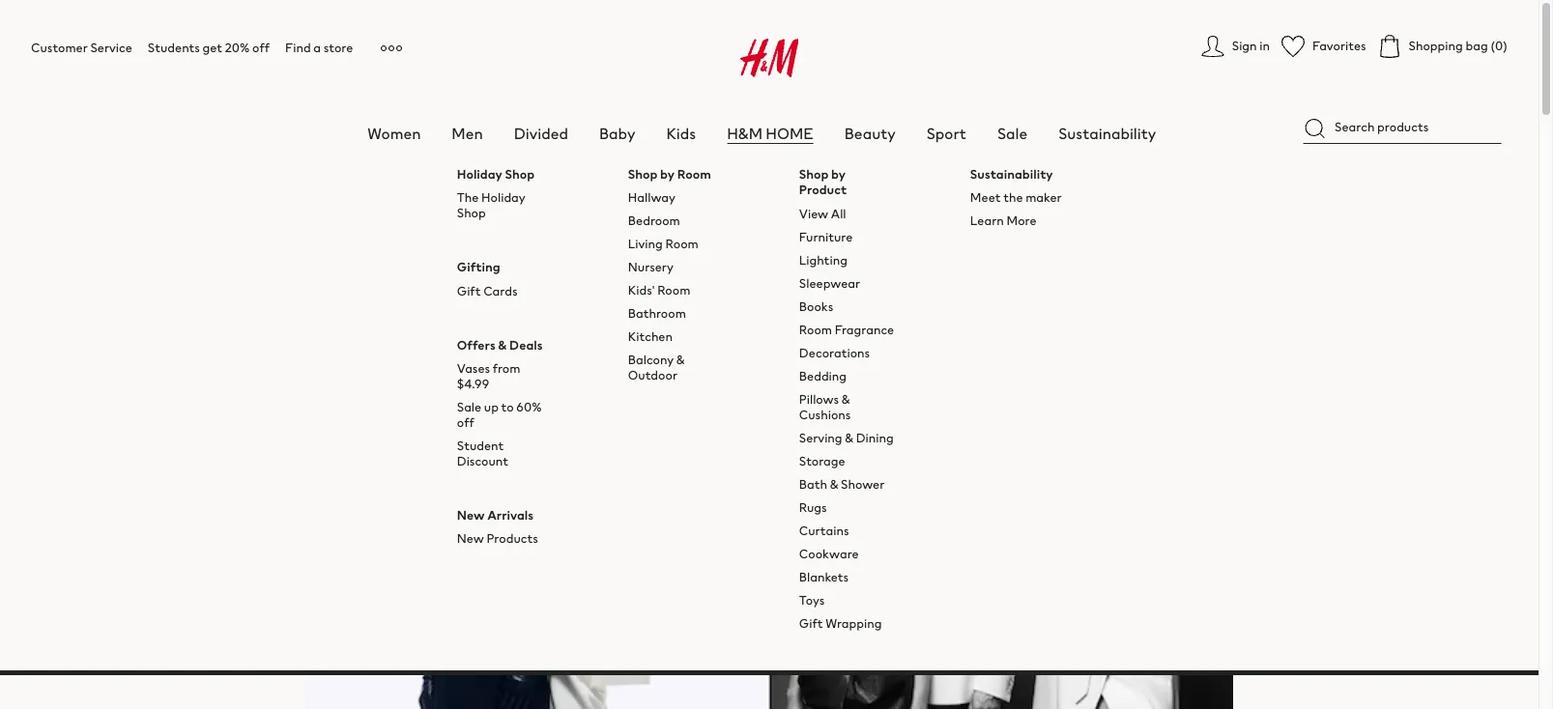 Task type: vqa. For each thing, say whether or not it's contained in the screenshot.
The Students
yes



Task type: describe. For each thing, give the bounding box(es) containing it.
more
[[1007, 212, 1037, 230]]

& left dining
[[845, 429, 854, 447]]

kids link
[[666, 122, 696, 145]]

sport
[[927, 122, 967, 145]]

learn
[[970, 212, 1004, 230]]

h&m home
[[727, 122, 814, 145]]

from
[[493, 359, 520, 378]]

card
[[1078, 188, 1106, 207]]

room up bathroom link
[[657, 282, 690, 300]]

& inside offers & deals vases from $4.99 sale up to 60% off student discount
[[498, 336, 507, 354]]

not
[[646, 323, 665, 338]]

maker
[[1026, 189, 1062, 207]]

free shipping over $40 link
[[394, 188, 526, 207]]

lighting
[[799, 251, 848, 269]]

beauty
[[845, 122, 896, 145]]

fragrance
[[835, 320, 894, 339]]

gift wrapping link
[[799, 614, 882, 633]]

a for store
[[313, 39, 321, 57]]

living room link
[[628, 235, 698, 253]]

to inside offers & deals vases from $4.99 sale up to 60% off student discount
[[501, 398, 514, 416]]

sleepwear
[[799, 274, 860, 292]]

blankets
[[799, 568, 849, 586]]

serving & dining link
[[799, 429, 894, 447]]

by for product
[[831, 165, 846, 184]]

shipping
[[422, 188, 473, 207]]

deals inside up to 60% off select styles black friday deals not a member? join for free and save an extra 10%
[[815, 284, 887, 324]]

bedroom link
[[628, 212, 680, 230]]

sign in button
[[1201, 35, 1270, 58]]

gift cards link
[[457, 282, 518, 300]]

shop inside the shop by room hallway bedroom living room nursery kids' room bathroom kitchen balcony & outdoor
[[628, 165, 658, 184]]

service
[[90, 39, 132, 57]]

dining
[[856, 429, 894, 447]]

become
[[700, 188, 746, 207]]

member?
[[676, 323, 721, 338]]

view all link
[[799, 204, 846, 223]]

store
[[323, 39, 353, 57]]

bedding
[[799, 367, 847, 385]]

extra
[[845, 323, 871, 338]]

products
[[487, 530, 538, 548]]

black
[[652, 284, 722, 324]]

shop inside shop by product view all furniture lighting sleepwear books room fragrance decorations bedding pillows & cushions serving & dining storage bath & shower rugs curtains cookware blankets toys gift wrapping
[[799, 165, 829, 184]]

to inside up to 60% off select styles black friday deals not a member? join for free and save an extra 10%
[[642, 253, 671, 293]]

find a store
[[285, 39, 353, 57]]

1 horizontal spatial sale
[[997, 122, 1028, 145]]

join
[[724, 323, 744, 338]]

pillows
[[799, 390, 839, 408]]

divided
[[514, 122, 568, 145]]

bath & shower link
[[799, 475, 885, 493]]

0 vertical spatial holiday
[[457, 165, 502, 184]]

room fragrance link
[[799, 320, 894, 339]]

kids'
[[628, 282, 655, 300]]

shop by product view all furniture lighting sleepwear books room fragrance decorations bedding pillows & cushions serving & dining storage bath & shower rugs curtains cookware blankets toys gift wrapping
[[799, 165, 894, 633]]

women link
[[368, 122, 421, 145]]

20%
[[225, 39, 250, 57]]

off inside offers & deals vases from $4.99 sale up to 60% off student discount
[[457, 413, 474, 432]]

by for room
[[660, 165, 675, 184]]

60% inside up to 60% off select styles black friday deals not a member? join for free and save an extra 10%
[[676, 253, 732, 293]]

toys
[[799, 591, 825, 609]]

cookware
[[799, 545, 859, 563]]

product
[[799, 181, 847, 199]]

furniture
[[799, 228, 853, 246]]

new products link
[[457, 530, 538, 548]]

become a h&m member
[[700, 188, 839, 207]]

discount
[[457, 452, 508, 470]]

free
[[763, 323, 783, 338]]

kitchen link
[[628, 328, 673, 346]]

decorations link
[[799, 344, 870, 362]]

men link
[[452, 122, 483, 145]]

up to 60% off select styles black friday deals not a member? join for free and save an extra 10%
[[601, 253, 938, 338]]

baby
[[599, 122, 635, 145]]

1 vertical spatial holiday
[[481, 189, 526, 207]]

learn more link
[[970, 212, 1037, 230]]

an
[[830, 323, 842, 338]]

60% inside offers & deals vases from $4.99 sale up to 60% off student discount
[[516, 398, 542, 416]]

meet the maker link
[[970, 189, 1062, 207]]

lighting link
[[799, 251, 848, 269]]

1 new from the top
[[457, 506, 485, 525]]

bedroom
[[628, 212, 680, 230]]

holiday shop the holiday shop
[[457, 165, 535, 223]]

shower
[[841, 475, 885, 493]]

women
[[368, 122, 421, 145]]

shopping
[[1409, 37, 1463, 55]]

sustainability meet the maker learn more
[[970, 165, 1062, 230]]

sleepwear link
[[799, 274, 860, 292]]

divided link
[[514, 122, 568, 145]]

meet
[[970, 189, 1001, 207]]

sign in
[[1232, 37, 1270, 55]]

sustainability link
[[1059, 122, 1156, 145]]

$40
[[503, 188, 526, 207]]

a for h&m
[[749, 188, 756, 207]]

vases from $4.99 link
[[457, 359, 554, 393]]

bath
[[799, 475, 827, 493]]



Task type: locate. For each thing, give the bounding box(es) containing it.
free shipping over $40
[[394, 188, 526, 207]]

shopping bag (0)
[[1409, 37, 1508, 55]]

0 horizontal spatial deals
[[509, 336, 543, 354]]

0 horizontal spatial gift
[[457, 282, 481, 300]]

shopping bag (0) link
[[1378, 35, 1508, 58]]

sustainability up card
[[1059, 122, 1156, 145]]

2 horizontal spatial off
[[737, 253, 776, 293]]

new left products
[[457, 530, 484, 548]]

& inside the shop by room hallway bedroom living room nursery kids' room bathroom kitchen balcony & outdoor
[[676, 351, 685, 369]]

2 vertical spatial gift
[[799, 614, 823, 633]]

1 horizontal spatial sustainability
[[1059, 122, 1156, 145]]

0 horizontal spatial sale
[[457, 398, 482, 416]]

bathroom link
[[628, 305, 686, 323]]

2 new from the top
[[457, 530, 484, 548]]

favorites link
[[1282, 35, 1366, 58]]

holiday up over
[[457, 165, 502, 184]]

campaign image image
[[305, 384, 1233, 709]]

outdoor
[[628, 367, 678, 385]]

shop
[[505, 165, 535, 184], [628, 165, 658, 184], [799, 165, 829, 184], [457, 204, 486, 223]]

off inside up to 60% off select styles black friday deals not a member? join for free and save an extra 10%
[[737, 253, 776, 293]]

1 horizontal spatial 60%
[[676, 253, 732, 293]]

0 vertical spatial to
[[642, 253, 671, 293]]

rugs link
[[799, 498, 827, 517]]

over
[[475, 188, 500, 207]]

to
[[642, 253, 671, 293], [501, 398, 514, 416]]

hallway
[[628, 189, 676, 207]]

1 horizontal spatial by
[[831, 165, 846, 184]]

kitchen
[[628, 328, 673, 346]]

0 vertical spatial h&m
[[727, 122, 763, 145]]

by
[[660, 165, 675, 184], [831, 165, 846, 184]]

2 vertical spatial a
[[668, 323, 674, 338]]

deals
[[815, 284, 887, 324], [509, 336, 543, 354]]

kids' room link
[[628, 282, 690, 300]]

& right 'bath' on the right of page
[[830, 475, 838, 493]]

cushions
[[799, 405, 851, 424]]

the
[[1003, 189, 1023, 207]]

gift
[[1051, 188, 1075, 207], [457, 282, 481, 300], [799, 614, 823, 633]]

offers
[[457, 336, 496, 354]]

student discount link
[[457, 437, 554, 470]]

(0)
[[1491, 37, 1508, 55]]

0 vertical spatial a
[[313, 39, 321, 57]]

cards
[[483, 282, 518, 300]]

1 horizontal spatial a
[[668, 323, 674, 338]]

shop by room hallway bedroom living room nursery kids' room bathroom kitchen balcony & outdoor
[[628, 165, 711, 385]]

60% right the nursery
[[676, 253, 732, 293]]

sign
[[1232, 37, 1257, 55]]

favorites
[[1313, 37, 1366, 55]]

1 vertical spatial h&m
[[759, 188, 788, 207]]

off up for
[[737, 253, 776, 293]]

bag
[[1466, 37, 1488, 55]]

curtains
[[799, 521, 849, 540]]

find
[[285, 39, 311, 57]]

by up member
[[831, 165, 846, 184]]

0 vertical spatial deals
[[815, 284, 887, 324]]

bathroom
[[628, 305, 686, 323]]

become a h&m member link
[[700, 188, 839, 207]]

sustainability up the
[[970, 165, 1053, 184]]

0 vertical spatial 60%
[[676, 253, 732, 293]]

1 horizontal spatial deals
[[815, 284, 887, 324]]

pillows & cushions link
[[799, 390, 896, 424]]

0 vertical spatial gift
[[1051, 188, 1075, 207]]

up
[[601, 253, 637, 293]]

0 vertical spatial sustainability
[[1059, 122, 1156, 145]]

off for 60%
[[737, 253, 776, 293]]

h&m
[[727, 122, 763, 145], [759, 188, 788, 207]]

2 horizontal spatial gift
[[1051, 188, 1075, 207]]

baby link
[[599, 122, 635, 145]]

1 horizontal spatial gift
[[799, 614, 823, 633]]

h&m left 'home'
[[727, 122, 763, 145]]

1 vertical spatial a
[[749, 188, 756, 207]]

get
[[203, 39, 222, 57]]

new arrivals new products
[[457, 506, 538, 548]]

new up new products link at the bottom left
[[457, 506, 485, 525]]

& right the pillows
[[842, 390, 850, 408]]

0 horizontal spatial 60%
[[516, 398, 542, 416]]

2 horizontal spatial a
[[749, 188, 756, 207]]

header.primary.navigation element
[[0, 15, 1553, 675]]

room
[[677, 165, 711, 184], [665, 235, 698, 253], [657, 282, 690, 300], [799, 320, 832, 339]]

books
[[799, 297, 833, 316]]

1 horizontal spatial off
[[457, 413, 474, 432]]

room inside shop by product view all furniture lighting sleepwear books room fragrance decorations bedding pillows & cushions serving & dining storage bath & shower rugs curtains cookware blankets toys gift wrapping
[[799, 320, 832, 339]]

sustainability inside sustainability meet the maker learn more
[[970, 165, 1053, 184]]

student
[[457, 437, 504, 455]]

toys link
[[799, 591, 825, 609]]

off for 20%
[[252, 39, 270, 57]]

storage link
[[799, 452, 845, 470]]

& right balcony on the left of page
[[676, 351, 685, 369]]

gift down toys link
[[799, 614, 823, 633]]

the holiday shop link
[[457, 189, 554, 223]]

1 by from the left
[[660, 165, 675, 184]]

by inside shop by product view all furniture lighting sleepwear books room fragrance decorations bedding pillows & cushions serving & dining storage bath & shower rugs curtains cookware blankets toys gift wrapping
[[831, 165, 846, 184]]

find a store link
[[285, 39, 353, 57]]

customer service
[[31, 39, 132, 57]]

view
[[799, 204, 828, 223]]

h&m inside header.primary.navigation element
[[727, 122, 763, 145]]

blankets link
[[799, 568, 849, 586]]

furniture link
[[799, 228, 853, 246]]

and
[[785, 323, 803, 338]]

sale left up
[[457, 398, 482, 416]]

1 vertical spatial off
[[737, 253, 776, 293]]

gift inside shop by product view all furniture lighting sleepwear books room fragrance decorations bedding pillows & cushions serving & dining storage bath & shower rugs curtains cookware blankets toys gift wrapping
[[799, 614, 823, 633]]

rugs
[[799, 498, 827, 517]]

a right not
[[668, 323, 674, 338]]

2 by from the left
[[831, 165, 846, 184]]

customer service link
[[31, 39, 132, 57]]

sale inside offers & deals vases from $4.99 sale up to 60% off student discount
[[457, 398, 482, 416]]

sustainability for sustainability
[[1059, 122, 1156, 145]]

&
[[498, 336, 507, 354], [676, 351, 685, 369], [842, 390, 850, 408], [845, 429, 854, 447], [830, 475, 838, 493]]

0 horizontal spatial sustainability
[[970, 165, 1053, 184]]

wrapping
[[826, 614, 882, 633]]

1 vertical spatial gift
[[457, 282, 481, 300]]

room down books
[[799, 320, 832, 339]]

new
[[457, 506, 485, 525], [457, 530, 484, 548]]

gift card
[[1051, 188, 1106, 207]]

h&m home link
[[727, 122, 814, 145]]

customer
[[31, 39, 88, 57]]

sustainability for sustainability meet the maker learn more
[[970, 165, 1053, 184]]

h&m left member
[[759, 188, 788, 207]]

for
[[746, 323, 760, 338]]

sale up sustainability meet the maker learn more
[[997, 122, 1028, 145]]

0 vertical spatial sale
[[997, 122, 1028, 145]]

1 vertical spatial sale
[[457, 398, 482, 416]]

0 horizontal spatial by
[[660, 165, 675, 184]]

60% right up
[[516, 398, 542, 416]]

save
[[806, 323, 828, 338]]

gift inside gifting gift cards
[[457, 282, 481, 300]]

a inside up to 60% off select styles black friday deals not a member? join for free and save an extra 10%
[[668, 323, 674, 338]]

off up 'student'
[[457, 413, 474, 432]]

off right 20%
[[252, 39, 270, 57]]

by inside the shop by room hallway bedroom living room nursery kids' room bathroom kitchen balcony & outdoor
[[660, 165, 675, 184]]

styles
[[864, 253, 938, 293]]

& up from
[[498, 336, 507, 354]]

$4.99
[[457, 375, 489, 393]]

1 horizontal spatial to
[[642, 253, 671, 293]]

Search products search field
[[1304, 112, 1501, 144]]

arrivals
[[487, 506, 534, 525]]

2 vertical spatial off
[[457, 413, 474, 432]]

men
[[452, 122, 483, 145]]

1 vertical spatial 60%
[[516, 398, 542, 416]]

room up "become"
[[677, 165, 711, 184]]

nursery
[[628, 258, 674, 277]]

holiday right the
[[481, 189, 526, 207]]

students
[[148, 39, 200, 57]]

students get 20% off link
[[148, 39, 270, 57]]

1 vertical spatial new
[[457, 530, 484, 548]]

1 vertical spatial sustainability
[[970, 165, 1053, 184]]

home
[[766, 122, 814, 145]]

gift left card
[[1051, 188, 1075, 207]]

1 vertical spatial deals
[[509, 336, 543, 354]]

by up hallway
[[660, 165, 675, 184]]

gift down gifting
[[457, 282, 481, 300]]

sale up to 60% off link
[[457, 398, 554, 432]]

beauty link
[[845, 122, 896, 145]]

balcony
[[628, 351, 674, 369]]

free
[[394, 188, 420, 207]]

0 horizontal spatial a
[[313, 39, 321, 57]]

living
[[628, 235, 663, 253]]

0 vertical spatial new
[[457, 506, 485, 525]]

1 vertical spatial to
[[501, 398, 514, 416]]

h&m image
[[740, 39, 799, 77]]

0 horizontal spatial off
[[252, 39, 270, 57]]

a right find
[[313, 39, 321, 57]]

a right "become"
[[749, 188, 756, 207]]

0 vertical spatial off
[[252, 39, 270, 57]]

0 horizontal spatial to
[[501, 398, 514, 416]]

bedding link
[[799, 367, 847, 385]]

room down bedroom link at the top left of page
[[665, 235, 698, 253]]

deals inside offers & deals vases from $4.99 sale up to 60% off student discount
[[509, 336, 543, 354]]

curtains link
[[799, 521, 849, 540]]



